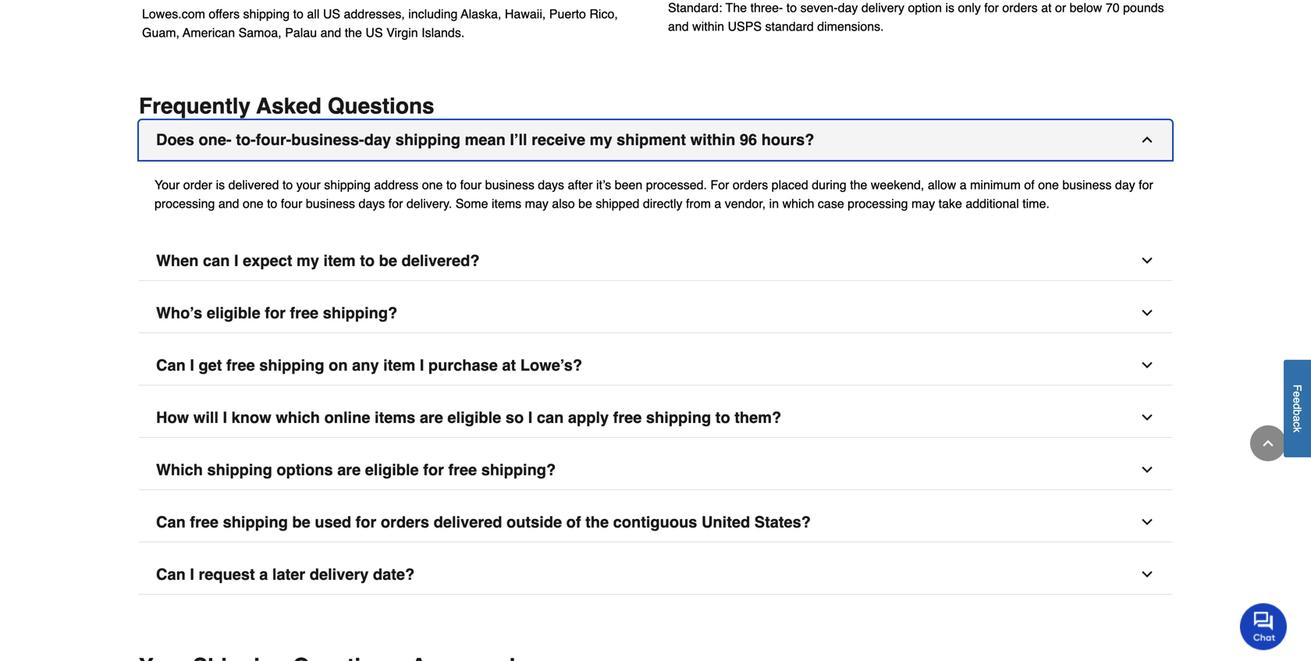 Task type: describe. For each thing, give the bounding box(es) containing it.
0 vertical spatial shipping?
[[323, 304, 398, 322]]

below
[[1070, 0, 1103, 15]]

request
[[199, 566, 255, 584]]

states?
[[755, 513, 811, 531]]

can free shipping be used for orders delivered outside of the contiguous united states?
[[156, 513, 811, 531]]

item inside when can i expect my item to be delivered? button
[[324, 252, 356, 270]]

also
[[552, 196, 575, 211]]

delivered inside button
[[434, 513, 502, 531]]

does one- to-four-business-day shipping mean i'll receive my shipment within 96 hours?
[[156, 131, 815, 149]]

and inside the standard: the three- to seven-day delivery option is only for orders at or below 70 pounds and within usps standard dimensions.
[[668, 19, 689, 34]]

i left expect
[[234, 252, 239, 270]]

1 horizontal spatial business
[[485, 178, 535, 192]]

to left delivered?
[[360, 252, 375, 270]]

how will i know which online items are eligible so i can apply free shipping to them? button
[[139, 398, 1173, 438]]

options
[[277, 461, 333, 479]]

2 horizontal spatial eligible
[[448, 409, 501, 427]]

for inside the standard: the three- to seven-day delivery option is only for orders at or below 70 pounds and within usps standard dimensions.
[[985, 0, 999, 15]]

1 horizontal spatial are
[[420, 409, 443, 427]]

orders inside your order is delivered to your shipping address one to four business days after it's been processed. for orders placed during the weekend, allow a minimum of one business day for processing and one to four business days for delivery. some items may also be shipped directly from a vendor, in which case processing may take additional time.
[[733, 178, 768, 192]]

for inside which shipping options are eligible for free shipping? button
[[423, 461, 444, 479]]

my inside "button"
[[590, 131, 613, 149]]

0 horizontal spatial business
[[306, 196, 355, 211]]

virgin
[[387, 25, 418, 40]]

for inside 'can free shipping be used for orders delivered outside of the contiguous united states?' button
[[356, 513, 377, 531]]

c
[[1292, 422, 1304, 427]]

f e e d b a c k
[[1292, 385, 1304, 433]]

purchase
[[429, 356, 498, 374]]

how will i know which online items are eligible so i can apply free shipping to them?
[[156, 409, 782, 427]]

date?
[[373, 566, 415, 584]]

within inside the standard: the three- to seven-day delivery option is only for orders at or below 70 pounds and within usps standard dimensions.
[[693, 19, 725, 34]]

rico,
[[590, 7, 618, 21]]

time.
[[1023, 196, 1050, 211]]

vendor,
[[725, 196, 766, 211]]

lowe's?
[[521, 356, 582, 374]]

2 processing from the left
[[848, 196, 908, 211]]

used
[[315, 513, 351, 531]]

0 horizontal spatial days
[[359, 196, 385, 211]]

b
[[1292, 410, 1304, 416]]

0 horizontal spatial are
[[337, 461, 361, 479]]

chevron up image inside does one- to-four-business-day shipping mean i'll receive my shipment within 96 hours? "button"
[[1140, 132, 1156, 148]]

free down how will i know which online items are eligible so i can apply free shipping to them?
[[449, 461, 477, 479]]

can free shipping be used for orders delivered outside of the contiguous united states? button
[[139, 503, 1173, 543]]

shipment
[[617, 131, 686, 149]]

shipping down know
[[207, 461, 272, 479]]

hours?
[[762, 131, 815, 149]]

1 horizontal spatial days
[[538, 178, 565, 192]]

processed.
[[646, 178, 707, 192]]

lowes.com offers shipping to all us addresses, including alaska, hawaii, puerto rico, guam, american samoa, palau and the us virgin islands.
[[142, 7, 618, 40]]

your
[[296, 178, 321, 192]]

delivered inside your order is delivered to your shipping address one to four business days after it's been processed. for orders placed during the weekend, allow a minimum of one business day for processing and one to four business days for delivery. some items may also be shipped directly from a vendor, in which case processing may take additional time.
[[228, 178, 279, 192]]

f
[[1292, 385, 1304, 392]]

a down for
[[715, 196, 722, 211]]

been
[[615, 178, 643, 192]]

1 processing from the left
[[155, 196, 215, 211]]

samoa,
[[239, 25, 282, 40]]

shipping down the "can i get free shipping on any item i purchase at lowe's?" button
[[646, 409, 711, 427]]

0 vertical spatial four
[[460, 178, 482, 192]]

the inside lowes.com offers shipping to all us addresses, including alaska, hawaii, puerto rico, guam, american samoa, palau and the us virgin islands.
[[345, 25, 362, 40]]

delivery inside the standard: the three- to seven-day delivery option is only for orders at or below 70 pounds and within usps standard dimensions.
[[862, 0, 905, 15]]

chevron down image for how will i know which online items are eligible so i can apply free shipping to them?
[[1140, 410, 1156, 425]]

offers
[[209, 7, 240, 21]]

does
[[156, 131, 194, 149]]

2 horizontal spatial one
[[1039, 178, 1059, 192]]

1 horizontal spatial us
[[366, 25, 383, 40]]

can i request a later delivery date? button
[[139, 555, 1173, 595]]

or
[[1056, 0, 1067, 15]]

day for seven-
[[838, 0, 858, 15]]

i left get
[[190, 356, 194, 374]]

day inside your order is delivered to your shipping address one to four business days after it's been processed. for orders placed during the weekend, allow a minimum of one business day for processing and one to four business days for delivery. some items may also be shipped directly from a vendor, in which case processing may take additional time.
[[1116, 178, 1136, 192]]

palau
[[285, 25, 317, 40]]

which inside button
[[276, 409, 320, 427]]

1 horizontal spatial can
[[537, 409, 564, 427]]

additional
[[966, 196, 1020, 211]]

for
[[711, 178, 730, 192]]

items inside button
[[375, 409, 416, 427]]

will
[[193, 409, 219, 427]]

can i request a later delivery date?
[[156, 566, 415, 584]]

including
[[409, 7, 458, 21]]

0 horizontal spatial can
[[203, 252, 230, 270]]

on
[[329, 356, 348, 374]]

the inside button
[[586, 513, 609, 531]]

can i get free shipping on any item i purchase at lowe's?
[[156, 356, 582, 374]]

to left the your on the left top of page
[[283, 178, 293, 192]]

the
[[726, 0, 747, 15]]

standard:
[[668, 0, 722, 15]]

four-
[[256, 131, 291, 149]]

1 horizontal spatial eligible
[[365, 461, 419, 479]]

all
[[307, 7, 320, 21]]

any
[[352, 356, 379, 374]]

to up expect
[[267, 196, 278, 211]]

does one- to-four-business-day shipping mean i'll receive my shipment within 96 hours? button
[[139, 120, 1173, 160]]

take
[[939, 196, 963, 211]]

i right "so"
[[528, 409, 533, 427]]

shipping inside lowes.com offers shipping to all us addresses, including alaska, hawaii, puerto rico, guam, american samoa, palau and the us virgin islands.
[[243, 7, 290, 21]]

later
[[272, 566, 305, 584]]

is inside the standard: the three- to seven-day delivery option is only for orders at or below 70 pounds and within usps standard dimensions.
[[946, 0, 955, 15]]

which shipping options are eligible for free shipping? button
[[139, 450, 1173, 490]]

chevron down image inside can i request a later delivery date? button
[[1140, 567, 1156, 582]]

d
[[1292, 404, 1304, 410]]

minimum
[[971, 178, 1021, 192]]

apply
[[568, 409, 609, 427]]

islands.
[[422, 25, 465, 40]]

some
[[456, 196, 488, 211]]

how
[[156, 409, 189, 427]]

when can i expect my item to be delivered? button
[[139, 241, 1173, 281]]

1 vertical spatial shipping?
[[481, 461, 556, 479]]

and inside lowes.com offers shipping to all us addresses, including alaska, hawaii, puerto rico, guam, american samoa, palau and the us virgin islands.
[[321, 25, 341, 40]]

pounds
[[1124, 0, 1165, 15]]

item inside the "can i get free shipping on any item i purchase at lowe's?" button
[[383, 356, 416, 374]]

standard: the three- to seven-day delivery option is only for orders at or below 70 pounds and within usps standard dimensions.
[[668, 0, 1165, 34]]

them?
[[735, 409, 782, 427]]

0 horizontal spatial one
[[243, 196, 264, 211]]

1 horizontal spatial be
[[379, 252, 397, 270]]

chevron down image for outside
[[1140, 514, 1156, 530]]

three-
[[751, 0, 783, 15]]

receive
[[532, 131, 586, 149]]

i right will
[[223, 409, 227, 427]]

k
[[1292, 427, 1304, 433]]

delivered?
[[402, 252, 480, 270]]

alaska,
[[461, 7, 502, 21]]

when can i expect my item to be delivered?
[[156, 252, 480, 270]]

a left later
[[259, 566, 268, 584]]

united
[[702, 513, 750, 531]]

addresses,
[[344, 7, 405, 21]]

0 horizontal spatial eligible
[[207, 304, 261, 322]]

and inside your order is delivered to your shipping address one to four business days after it's been processed. for orders placed during the weekend, allow a minimum of one business day for processing and one to four business days for delivery. some items may also be shipped directly from a vendor, in which case processing may take additional time.
[[218, 196, 239, 211]]

to left them?
[[716, 409, 731, 427]]

chevron down image for delivered?
[[1140, 253, 1156, 269]]

be inside your order is delivered to your shipping address one to four business days after it's been processed. for orders placed during the weekend, allow a minimum of one business day for processing and one to four business days for delivery. some items may also be shipped directly from a vendor, in which case processing may take additional time.
[[579, 196, 592, 211]]

free up request
[[190, 513, 219, 531]]

0 horizontal spatial four
[[281, 196, 303, 211]]



Task type: vqa. For each thing, say whether or not it's contained in the screenshot.
Fans
no



Task type: locate. For each thing, give the bounding box(es) containing it.
1 vertical spatial four
[[281, 196, 303, 211]]

2 horizontal spatial and
[[668, 19, 689, 34]]

processing
[[155, 196, 215, 211], [848, 196, 908, 211]]

orders inside button
[[381, 513, 429, 531]]

0 horizontal spatial is
[[216, 178, 225, 192]]

can right "so"
[[537, 409, 564, 427]]

frequently asked questions
[[139, 94, 435, 119]]

puerto
[[549, 7, 586, 21]]

4 chevron down image from the top
[[1140, 514, 1156, 530]]

eligible right who's
[[207, 304, 261, 322]]

chevron down image inside who's eligible for free shipping? button
[[1140, 305, 1156, 321]]

0 vertical spatial chevron down image
[[1140, 410, 1156, 425]]

orders inside the standard: the three- to seven-day delivery option is only for orders at or below 70 pounds and within usps standard dimensions.
[[1003, 0, 1038, 15]]

within
[[693, 19, 725, 34], [691, 131, 736, 149]]

0 vertical spatial be
[[579, 196, 592, 211]]

and down one- at the left top of the page
[[218, 196, 239, 211]]

can left get
[[156, 356, 186, 374]]

business-
[[291, 131, 364, 149]]

1 vertical spatial at
[[502, 356, 516, 374]]

0 vertical spatial which
[[783, 196, 815, 211]]

2 vertical spatial orders
[[381, 513, 429, 531]]

chevron up image inside scroll to top element
[[1261, 436, 1277, 451]]

delivery right later
[[310, 566, 369, 584]]

items inside your order is delivered to your shipping address one to four business days after it's been processed. for orders placed during the weekend, allow a minimum of one business day for processing and one to four business days for delivery. some items may also be shipped directly from a vendor, in which case processing may take additional time.
[[492, 196, 522, 211]]

1 vertical spatial chevron down image
[[1140, 462, 1156, 478]]

orders up the vendor,
[[733, 178, 768, 192]]

are right options
[[337, 461, 361, 479]]

1 vertical spatial item
[[383, 356, 416, 374]]

outside
[[507, 513, 562, 531]]

0 horizontal spatial be
[[292, 513, 311, 531]]

eligible left "so"
[[448, 409, 501, 427]]

a right allow
[[960, 178, 967, 192]]

for inside who's eligible for free shipping? button
[[265, 304, 286, 322]]

from
[[686, 196, 711, 211]]

it's
[[596, 178, 612, 192]]

0 horizontal spatial us
[[323, 7, 340, 21]]

2 chevron down image from the top
[[1140, 462, 1156, 478]]

business
[[485, 178, 535, 192], [1063, 178, 1112, 192], [306, 196, 355, 211]]

at left lowe's?
[[502, 356, 516, 374]]

online
[[324, 409, 370, 427]]

scroll to top element
[[1251, 426, 1287, 461]]

one up time.
[[1039, 178, 1059, 192]]

2 vertical spatial eligible
[[365, 461, 419, 479]]

and right 'palau'
[[321, 25, 341, 40]]

a up k
[[1292, 416, 1304, 422]]

1 chevron down image from the top
[[1140, 410, 1156, 425]]

2 chevron down image from the top
[[1140, 305, 1156, 321]]

of
[[1025, 178, 1035, 192], [567, 513, 581, 531]]

be left used on the left of page
[[292, 513, 311, 531]]

delivered left outside
[[434, 513, 502, 531]]

one
[[422, 178, 443, 192], [1039, 178, 1059, 192], [243, 196, 264, 211]]

my right receive
[[590, 131, 613, 149]]

0 horizontal spatial the
[[345, 25, 362, 40]]

2 vertical spatial day
[[1116, 178, 1136, 192]]

contiguous
[[613, 513, 698, 531]]

free right apply
[[613, 409, 642, 427]]

1 horizontal spatial one
[[422, 178, 443, 192]]

chevron down image inside when can i expect my item to be delivered? button
[[1140, 253, 1156, 269]]

address
[[374, 178, 419, 192]]

1 horizontal spatial at
[[1042, 0, 1052, 15]]

0 vertical spatial can
[[203, 252, 230, 270]]

1 horizontal spatial my
[[590, 131, 613, 149]]

chevron down image for i
[[1140, 358, 1156, 373]]

3 chevron down image from the top
[[1140, 358, 1156, 373]]

which down placed
[[783, 196, 815, 211]]

chevron down image inside 'can free shipping be used for orders delivered outside of the contiguous united states?' button
[[1140, 514, 1156, 530]]

at left or
[[1042, 0, 1052, 15]]

shipping? down "so"
[[481, 461, 556, 479]]

can left request
[[156, 566, 186, 584]]

days up "also"
[[538, 178, 565, 192]]

may
[[525, 196, 549, 211], [912, 196, 936, 211]]

0 vertical spatial day
[[838, 0, 858, 15]]

seven-
[[801, 0, 838, 15]]

is right order
[[216, 178, 225, 192]]

chevron down image
[[1140, 410, 1156, 425], [1140, 462, 1156, 478]]

four up "some" at top
[[460, 178, 482, 192]]

1 horizontal spatial and
[[321, 25, 341, 40]]

e up d
[[1292, 392, 1304, 398]]

my inside button
[[297, 252, 319, 270]]

the down addresses,
[[345, 25, 362, 40]]

us down addresses,
[[366, 25, 383, 40]]

after
[[568, 178, 593, 192]]

only
[[958, 0, 981, 15]]

get
[[199, 356, 222, 374]]

the left contiguous
[[586, 513, 609, 531]]

allow
[[928, 178, 957, 192]]

to inside the standard: the three- to seven-day delivery option is only for orders at or below 70 pounds and within usps standard dimensions.
[[787, 0, 797, 15]]

which inside your order is delivered to your shipping address one to four business days after it's been processed. for orders placed during the weekend, allow a minimum of one business day for processing and one to four business days for delivery. some items may also be shipped directly from a vendor, in which case processing may take additional time.
[[783, 196, 815, 211]]

can for can free shipping be used for orders delivered outside of the contiguous united states?
[[156, 513, 186, 531]]

1 vertical spatial chevron up image
[[1261, 436, 1277, 451]]

2 horizontal spatial day
[[1116, 178, 1136, 192]]

orders up date?
[[381, 513, 429, 531]]

1 vertical spatial within
[[691, 131, 736, 149]]

of inside your order is delivered to your shipping address one to four business days after it's been processed. for orders placed during the weekend, allow a minimum of one business day for processing and one to four business days for delivery. some items may also be shipped directly from a vendor, in which case processing may take additional time.
[[1025, 178, 1035, 192]]

1 horizontal spatial processing
[[848, 196, 908, 211]]

within inside "button"
[[691, 131, 736, 149]]

delivery inside button
[[310, 566, 369, 584]]

to-
[[236, 131, 256, 149]]

who's eligible for free shipping? button
[[139, 294, 1173, 333]]

four
[[460, 178, 482, 192], [281, 196, 303, 211]]

placed
[[772, 178, 809, 192]]

0 horizontal spatial orders
[[381, 513, 429, 531]]

my
[[590, 131, 613, 149], [297, 252, 319, 270]]

frequently
[[139, 94, 251, 119]]

shipping left on
[[259, 356, 324, 374]]

1 horizontal spatial day
[[838, 0, 858, 15]]

1 horizontal spatial item
[[383, 356, 416, 374]]

to up "some" at top
[[446, 178, 457, 192]]

2 e from the top
[[1292, 398, 1304, 404]]

chevron down image inside how will i know which online items are eligible so i can apply free shipping to them? button
[[1140, 410, 1156, 425]]

1 vertical spatial can
[[156, 513, 186, 531]]

to up standard
[[787, 0, 797, 15]]

96
[[740, 131, 757, 149]]

0 vertical spatial items
[[492, 196, 522, 211]]

be
[[579, 196, 592, 211], [379, 252, 397, 270], [292, 513, 311, 531]]

your order is delivered to your shipping address one to four business days after it's been processed. for orders placed during the weekend, allow a minimum of one business day for processing and one to four business days for delivery. some items may also be shipped directly from a vendor, in which case processing may take additional time.
[[155, 178, 1154, 211]]

1 vertical spatial items
[[375, 409, 416, 427]]

and down standard:
[[668, 19, 689, 34]]

0 vertical spatial delivery
[[862, 0, 905, 15]]

for
[[985, 0, 999, 15], [1139, 178, 1154, 192], [389, 196, 403, 211], [265, 304, 286, 322], [423, 461, 444, 479], [356, 513, 377, 531]]

processing down weekend,
[[848, 196, 908, 211]]

my right expect
[[297, 252, 319, 270]]

one-
[[199, 131, 232, 149]]

case
[[818, 196, 845, 211]]

0 horizontal spatial chevron up image
[[1140, 132, 1156, 148]]

to
[[787, 0, 797, 15], [293, 7, 304, 21], [283, 178, 293, 192], [446, 178, 457, 192], [267, 196, 278, 211], [360, 252, 375, 270], [716, 409, 731, 427]]

0 horizontal spatial processing
[[155, 196, 215, 211]]

lowes.com
[[142, 7, 205, 21]]

1 vertical spatial day
[[364, 131, 391, 149]]

orders left or
[[1003, 0, 1038, 15]]

orders
[[1003, 0, 1038, 15], [733, 178, 768, 192], [381, 513, 429, 531]]

shipped
[[596, 196, 640, 211]]

free down the when can i expect my item to be delivered? at the top of the page
[[290, 304, 319, 322]]

dimensions.
[[818, 19, 884, 34]]

0 vertical spatial the
[[345, 25, 362, 40]]

at inside the standard: the three- to seven-day delivery option is only for orders at or below 70 pounds and within usps standard dimensions.
[[1042, 0, 1052, 15]]

5 chevron down image from the top
[[1140, 567, 1156, 582]]

0 vertical spatial orders
[[1003, 0, 1038, 15]]

1 e from the top
[[1292, 392, 1304, 398]]

shipping inside your order is delivered to your shipping address one to four business days after it's been processed. for orders placed during the weekend, allow a minimum of one business day for processing and one to four business days for delivery. some items may also be shipped directly from a vendor, in which case processing may take additional time.
[[324, 178, 371, 192]]

guam,
[[142, 25, 180, 40]]

1 horizontal spatial may
[[912, 196, 936, 211]]

2 horizontal spatial the
[[850, 178, 868, 192]]

which
[[156, 461, 203, 479]]

0 vertical spatial item
[[324, 252, 356, 270]]

e
[[1292, 392, 1304, 398], [1292, 398, 1304, 404]]

is left only
[[946, 0, 955, 15]]

0 horizontal spatial delivery
[[310, 566, 369, 584]]

can for can i request a later delivery date?
[[156, 566, 186, 584]]

1 vertical spatial can
[[537, 409, 564, 427]]

shipping right the your on the left top of page
[[324, 178, 371, 192]]

1 vertical spatial us
[[366, 25, 383, 40]]

day for business-
[[364, 131, 391, 149]]

shipping up samoa,
[[243, 7, 290, 21]]

delivered down the to-
[[228, 178, 279, 192]]

i'll
[[510, 131, 527, 149]]

within down standard:
[[693, 19, 725, 34]]

1 horizontal spatial which
[[783, 196, 815, 211]]

of up time.
[[1025, 178, 1035, 192]]

at
[[1042, 0, 1052, 15], [502, 356, 516, 374]]

0 horizontal spatial may
[[525, 196, 549, 211]]

2 horizontal spatial business
[[1063, 178, 1112, 192]]

chevron down image inside the "can i get free shipping on any item i purchase at lowe's?" button
[[1140, 358, 1156, 373]]

be left delivered?
[[379, 252, 397, 270]]

0 horizontal spatial and
[[218, 196, 239, 211]]

to inside lowes.com offers shipping to all us addresses, including alaska, hawaii, puerto rico, guam, american samoa, palau and the us virgin islands.
[[293, 7, 304, 21]]

1 horizontal spatial orders
[[733, 178, 768, 192]]

your
[[155, 178, 180, 192]]

1 vertical spatial which
[[276, 409, 320, 427]]

chevron down image
[[1140, 253, 1156, 269], [1140, 305, 1156, 321], [1140, 358, 1156, 373], [1140, 514, 1156, 530], [1140, 567, 1156, 582]]

i
[[234, 252, 239, 270], [190, 356, 194, 374], [420, 356, 424, 374], [223, 409, 227, 427], [528, 409, 533, 427], [190, 566, 194, 584]]

shipping? up any
[[323, 304, 398, 322]]

1 may from the left
[[525, 196, 549, 211]]

so
[[506, 409, 524, 427]]

weekend,
[[871, 178, 925, 192]]

within left 96
[[691, 131, 736, 149]]

0 vertical spatial days
[[538, 178, 565, 192]]

the inside your order is delivered to your shipping address one to four business days after it's been processed. for orders placed during the weekend, allow a minimum of one business day for processing and one to four business days for delivery. some items may also be shipped directly from a vendor, in which case processing may take additional time.
[[850, 178, 868, 192]]

days down address at the top of page
[[359, 196, 385, 211]]

chevron down image for which shipping options are eligible for free shipping?
[[1140, 462, 1156, 478]]

i left request
[[190, 566, 194, 584]]

0 vertical spatial chevron up image
[[1140, 132, 1156, 148]]

at inside button
[[502, 356, 516, 374]]

to left the all
[[293, 7, 304, 21]]

1 horizontal spatial is
[[946, 0, 955, 15]]

0 vertical spatial within
[[693, 19, 725, 34]]

1 horizontal spatial delivery
[[862, 0, 905, 15]]

who's
[[156, 304, 202, 322]]

2 horizontal spatial orders
[[1003, 0, 1038, 15]]

be down after at the top left of page
[[579, 196, 592, 211]]

chat invite button image
[[1241, 603, 1288, 650]]

which right know
[[276, 409, 320, 427]]

0 vertical spatial at
[[1042, 0, 1052, 15]]

who's eligible for free shipping?
[[156, 304, 398, 322]]

day inside the standard: the three- to seven-day delivery option is only for orders at or below 70 pounds and within usps standard dimensions.
[[838, 0, 858, 15]]

1 vertical spatial my
[[297, 252, 319, 270]]

shipping
[[243, 7, 290, 21], [396, 131, 461, 149], [324, 178, 371, 192], [259, 356, 324, 374], [646, 409, 711, 427], [207, 461, 272, 479], [223, 513, 288, 531]]

f e e d b a c k button
[[1284, 360, 1312, 458]]

shipping inside "button"
[[396, 131, 461, 149]]

0 vertical spatial is
[[946, 0, 955, 15]]

0 vertical spatial my
[[590, 131, 613, 149]]

standard
[[766, 19, 814, 34]]

is inside your order is delivered to your shipping address one to four business days after it's been processed. for orders placed during the weekend, allow a minimum of one business day for processing and one to four business days for delivery. some items may also be shipped directly from a vendor, in which case processing may take additional time.
[[216, 178, 225, 192]]

one up expect
[[243, 196, 264, 211]]

0 vertical spatial us
[[323, 7, 340, 21]]

expect
[[243, 252, 292, 270]]

when
[[156, 252, 199, 270]]

0 horizontal spatial which
[[276, 409, 320, 427]]

mean
[[465, 131, 506, 149]]

directly
[[643, 196, 683, 211]]

four down the your on the left top of page
[[281, 196, 303, 211]]

is
[[946, 0, 955, 15], [216, 178, 225, 192]]

0 horizontal spatial item
[[324, 252, 356, 270]]

0 vertical spatial eligible
[[207, 304, 261, 322]]

1 vertical spatial the
[[850, 178, 868, 192]]

in
[[770, 196, 779, 211]]

1 horizontal spatial of
[[1025, 178, 1035, 192]]

70
[[1106, 0, 1120, 15]]

items right "some" at top
[[492, 196, 522, 211]]

1 vertical spatial eligible
[[448, 409, 501, 427]]

day inside "button"
[[364, 131, 391, 149]]

during
[[812, 178, 847, 192]]

1 horizontal spatial shipping?
[[481, 461, 556, 479]]

one up delivery. in the left top of the page
[[422, 178, 443, 192]]

may down allow
[[912, 196, 936, 211]]

chevron down image inside which shipping options are eligible for free shipping? button
[[1140, 462, 1156, 478]]

option
[[908, 0, 942, 15]]

0 horizontal spatial shipping?
[[323, 304, 398, 322]]

item right expect
[[324, 252, 356, 270]]

1 vertical spatial is
[[216, 178, 225, 192]]

0 horizontal spatial at
[[502, 356, 516, 374]]

eligible down online
[[365, 461, 419, 479]]

processing down order
[[155, 196, 215, 211]]

2 vertical spatial can
[[156, 566, 186, 584]]

the right "during"
[[850, 178, 868, 192]]

can i get free shipping on any item i purchase at lowe's? button
[[139, 346, 1173, 386]]

items
[[492, 196, 522, 211], [375, 409, 416, 427]]

1 chevron down image from the top
[[1140, 253, 1156, 269]]

shipping up address at the top of page
[[396, 131, 461, 149]]

chevron up image
[[1140, 132, 1156, 148], [1261, 436, 1277, 451]]

item right any
[[383, 356, 416, 374]]

0 horizontal spatial my
[[297, 252, 319, 270]]

asked
[[256, 94, 322, 119]]

us right the all
[[323, 7, 340, 21]]

eligible
[[207, 304, 261, 322], [448, 409, 501, 427], [365, 461, 419, 479]]

1 horizontal spatial chevron up image
[[1261, 436, 1277, 451]]

3 can from the top
[[156, 566, 186, 584]]

are down the 'purchase'
[[420, 409, 443, 427]]

0 horizontal spatial day
[[364, 131, 391, 149]]

of inside 'can free shipping be used for orders delivered outside of the contiguous united states?' button
[[567, 513, 581, 531]]

1 vertical spatial are
[[337, 461, 361, 479]]

1 vertical spatial delivery
[[310, 566, 369, 584]]

which shipping options are eligible for free shipping?
[[156, 461, 556, 479]]

0 horizontal spatial of
[[567, 513, 581, 531]]

2 may from the left
[[912, 196, 936, 211]]

0 horizontal spatial delivered
[[228, 178, 279, 192]]

1 vertical spatial of
[[567, 513, 581, 531]]

can down which
[[156, 513, 186, 531]]

2 horizontal spatial be
[[579, 196, 592, 211]]

1 can from the top
[[156, 356, 186, 374]]

items right online
[[375, 409, 416, 427]]

the
[[345, 25, 362, 40], [850, 178, 868, 192], [586, 513, 609, 531]]

1 vertical spatial be
[[379, 252, 397, 270]]

1 horizontal spatial four
[[460, 178, 482, 192]]

i left the 'purchase'
[[420, 356, 424, 374]]

of right outside
[[567, 513, 581, 531]]

2 vertical spatial the
[[586, 513, 609, 531]]

0 vertical spatial can
[[156, 356, 186, 374]]

may left "also"
[[525, 196, 549, 211]]

e up b
[[1292, 398, 1304, 404]]

can right when at the left top of page
[[203, 252, 230, 270]]

0 vertical spatial of
[[1025, 178, 1035, 192]]

delivery up dimensions.
[[862, 0, 905, 15]]

shipping up request
[[223, 513, 288, 531]]

2 can from the top
[[156, 513, 186, 531]]

questions
[[328, 94, 435, 119]]

free right get
[[226, 356, 255, 374]]

usps
[[728, 19, 762, 34]]

can for can i get free shipping on any item i purchase at lowe's?
[[156, 356, 186, 374]]



